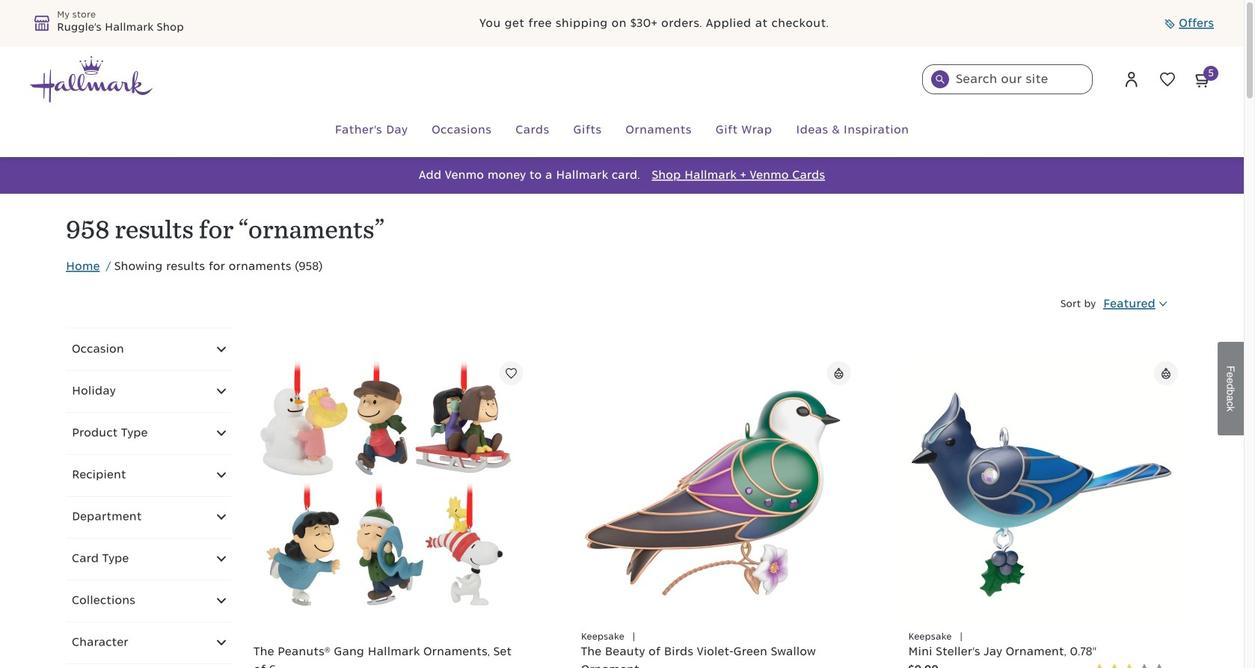 Task type: describe. For each thing, give the bounding box(es) containing it.
the peanuts® gang hallmark ornaments, set of 6 image
[[248, 355, 524, 631]]

my account dropdown menu image
[[1123, 70, 1141, 88]]

Search search field
[[923, 64, 1093, 94]]

3.0 out of 5 rating, go to reviews section image
[[1093, 664, 1173, 668]]

mini steller's jay ornament, 0.78" image
[[903, 355, 1179, 631]]

search image
[[936, 75, 945, 84]]



Task type: locate. For each thing, give the bounding box(es) containing it.
None search field
[[923, 64, 1093, 94]]

main menu. menu bar
[[30, 103, 1214, 157]]

hallmark logo image
[[30, 56, 153, 103]]

status
[[66, 211, 1179, 244]]

the beauty of birds violet-green swallow ornament image
[[575, 355, 851, 631]]



Task type: vqa. For each thing, say whether or not it's contained in the screenshot.
topmost Valid
no



